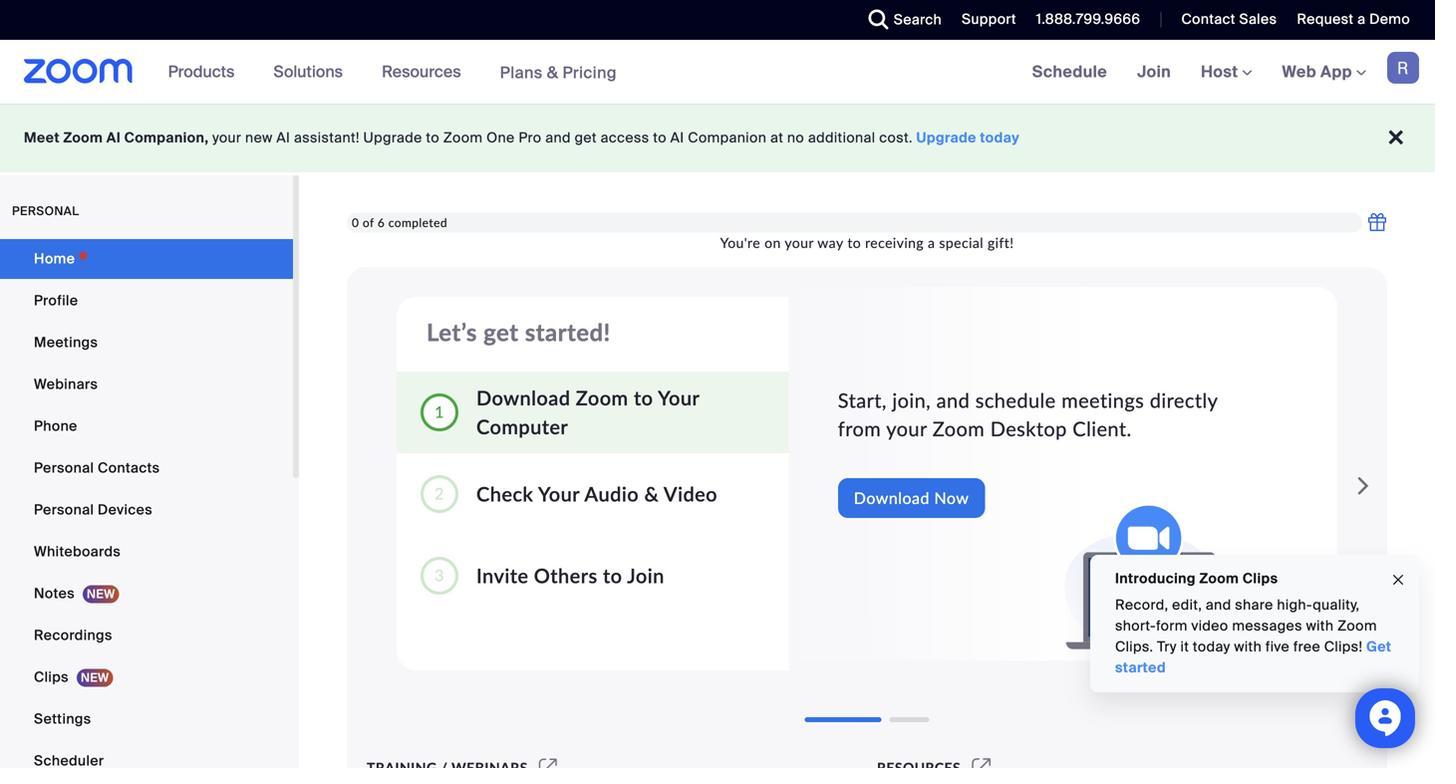 Task type: describe. For each thing, give the bounding box(es) containing it.
support
[[962, 10, 1017, 28]]

clips inside 'personal menu' menu
[[34, 668, 69, 687]]

meetings
[[1062, 389, 1145, 413]]

0 horizontal spatial your
[[538, 482, 580, 506]]

personal for personal contacts
[[34, 459, 94, 477]]

five
[[1266, 638, 1290, 656]]

meet zoom ai companion, footer
[[0, 104, 1435, 172]]

get
[[1367, 638, 1392, 656]]

1 horizontal spatial with
[[1306, 617, 1334, 635]]

zoom left one
[[443, 129, 483, 147]]

check your audio & video
[[476, 482, 718, 506]]

now
[[934, 489, 969, 508]]

profile
[[34, 292, 78, 310]]

pricing
[[563, 62, 617, 83]]

web app button
[[1282, 61, 1367, 82]]

invite
[[476, 564, 529, 588]]

recordings
[[34, 626, 112, 645]]

contact
[[1182, 10, 1236, 28]]

companion
[[688, 129, 767, 147]]

0 vertical spatial a
[[1358, 10, 1366, 28]]

next image
[[1350, 466, 1378, 506]]

invite others to join
[[476, 564, 665, 588]]

meetings link
[[0, 323, 293, 363]]

host button
[[1201, 61, 1252, 82]]

start,
[[838, 389, 887, 413]]

meet zoom ai companion, your new ai assistant! upgrade to zoom one pro and get access to ai companion at no additional cost. upgrade today
[[24, 129, 1020, 147]]

at
[[770, 129, 784, 147]]

devices
[[98, 501, 153, 519]]

solutions
[[274, 61, 343, 82]]

home link
[[0, 239, 293, 279]]

recordings link
[[0, 616, 293, 656]]

gift!
[[988, 234, 1014, 251]]

edit,
[[1172, 596, 1202, 615]]

cost.
[[879, 129, 913, 147]]

phone link
[[0, 407, 293, 447]]

today inside meet zoom ai companion, footer
[[980, 129, 1020, 147]]

personal
[[12, 203, 79, 219]]

window new image
[[536, 760, 560, 769]]

1 vertical spatial &
[[644, 482, 659, 506]]

from
[[838, 417, 881, 441]]

whiteboards
[[34, 543, 121, 561]]

you're
[[720, 234, 761, 251]]

1 horizontal spatial your
[[785, 234, 814, 251]]

1 horizontal spatial clips
[[1243, 570, 1278, 588]]

download now button
[[838, 479, 985, 518]]

pro
[[519, 129, 542, 147]]

zoom up edit,
[[1200, 570, 1239, 588]]

form
[[1156, 617, 1188, 635]]

new
[[245, 129, 273, 147]]

upgrade today link
[[917, 129, 1020, 147]]

1.888.799.9666
[[1036, 10, 1141, 28]]

desktop
[[990, 417, 1067, 441]]

plans & pricing
[[500, 62, 617, 83]]

receiving
[[865, 234, 924, 251]]

video
[[664, 482, 718, 506]]

contacts
[[98, 459, 160, 477]]

share
[[1235, 596, 1274, 615]]

zoom inside download zoom to your computer
[[576, 386, 629, 410]]

download zoom to your computer
[[476, 386, 700, 439]]

banner containing products
[[0, 40, 1435, 105]]

products
[[168, 61, 235, 82]]

and for start, join, and schedule meetings directly from your zoom desktop client.
[[937, 389, 970, 413]]

on
[[765, 234, 781, 251]]

and for record, edit, and share high-quality, short-form video messages with zoom clips. try it today with five free clips!
[[1206, 596, 1232, 615]]

short-
[[1115, 617, 1156, 635]]

personal devices
[[34, 501, 153, 519]]

quality,
[[1313, 596, 1360, 615]]

download for download now
[[854, 489, 930, 508]]

meetings
[[34, 333, 98, 352]]

0
[[352, 215, 359, 230]]

high-
[[1277, 596, 1313, 615]]

home
[[34, 250, 75, 268]]

product information navigation
[[153, 40, 632, 105]]

check
[[476, 482, 534, 506]]

resources
[[382, 61, 461, 82]]

personal contacts
[[34, 459, 160, 477]]

companion,
[[124, 129, 209, 147]]

0 horizontal spatial get
[[484, 318, 519, 346]]

solutions button
[[274, 40, 352, 104]]

video
[[1192, 617, 1229, 635]]

clips.
[[1115, 638, 1154, 656]]

personal contacts link
[[0, 449, 293, 488]]

let's
[[427, 318, 477, 346]]

join inside join 'link'
[[1137, 61, 1171, 82]]

demo
[[1370, 10, 1410, 28]]

settings link
[[0, 700, 293, 740]]

special
[[939, 234, 984, 251]]

get inside meet zoom ai companion, footer
[[575, 129, 597, 147]]

others
[[534, 564, 598, 588]]

meet
[[24, 129, 60, 147]]

today inside record, edit, and share high-quality, short-form video messages with zoom clips. try it today with five free clips!
[[1193, 638, 1231, 656]]

& inside product information navigation
[[547, 62, 559, 83]]

request a demo
[[1297, 10, 1410, 28]]

3 ai from the left
[[670, 129, 684, 147]]



Task type: vqa. For each thing, say whether or not it's contained in the screenshot.
Home
yes



Task type: locate. For each thing, give the bounding box(es) containing it.
clips up settings
[[34, 668, 69, 687]]

your left audio
[[538, 482, 580, 506]]

products button
[[168, 40, 244, 104]]

to inside download zoom to your computer
[[634, 386, 653, 410]]

meetings navigation
[[1017, 40, 1435, 105]]

notes
[[34, 585, 75, 603]]

1 horizontal spatial a
[[1358, 10, 1366, 28]]

2 horizontal spatial ai
[[670, 129, 684, 147]]

one
[[487, 129, 515, 147]]

1 vertical spatial and
[[937, 389, 970, 413]]

download
[[476, 386, 571, 410], [854, 489, 930, 508]]

personal down phone
[[34, 459, 94, 477]]

join
[[1137, 61, 1171, 82], [627, 564, 665, 588]]

0 of 6 completed
[[352, 215, 448, 230]]

your
[[212, 129, 242, 147], [785, 234, 814, 251], [886, 417, 927, 441]]

2 personal from the top
[[34, 501, 94, 519]]

get right let's
[[484, 318, 519, 346]]

1 vertical spatial your
[[785, 234, 814, 251]]

1 vertical spatial download
[[854, 489, 930, 508]]

schedule
[[976, 389, 1056, 413]]

& left video
[[644, 482, 659, 506]]

1 vertical spatial a
[[928, 234, 935, 251]]

1 horizontal spatial your
[[658, 386, 700, 410]]

settings
[[34, 710, 91, 729]]

0 vertical spatial and
[[545, 129, 571, 147]]

0 vertical spatial your
[[212, 129, 242, 147]]

profile link
[[0, 281, 293, 321]]

0 horizontal spatial upgrade
[[363, 129, 422, 147]]

banner
[[0, 40, 1435, 105]]

zoom down 'started!'
[[576, 386, 629, 410]]

notes link
[[0, 574, 293, 614]]

1 vertical spatial join
[[627, 564, 665, 588]]

download left now
[[854, 489, 930, 508]]

1 horizontal spatial get
[[575, 129, 597, 147]]

and inside meet zoom ai companion, footer
[[545, 129, 571, 147]]

schedule
[[1032, 61, 1107, 82]]

join link
[[1122, 40, 1186, 104]]

your up video
[[658, 386, 700, 410]]

search
[[894, 10, 942, 29]]

download inside button
[[854, 489, 930, 508]]

additional
[[808, 129, 876, 147]]

personal up the whiteboards
[[34, 501, 94, 519]]

1 vertical spatial today
[[1193, 638, 1231, 656]]

a
[[1358, 10, 1366, 28], [928, 234, 935, 251]]

0 horizontal spatial today
[[980, 129, 1020, 147]]

whiteboards link
[[0, 532, 293, 572]]

a left special
[[928, 234, 935, 251]]

support link
[[947, 0, 1021, 40], [962, 10, 1017, 28]]

contact sales link
[[1167, 0, 1282, 40], [1182, 10, 1277, 28]]

record, edit, and share high-quality, short-form video messages with zoom clips. try it today with five free clips!
[[1115, 596, 1377, 656]]

join left host
[[1137, 61, 1171, 82]]

1 vertical spatial clips
[[34, 668, 69, 687]]

ai left companion
[[670, 129, 684, 147]]

0 horizontal spatial with
[[1234, 638, 1262, 656]]

your down join,
[[886, 417, 927, 441]]

profile picture image
[[1388, 52, 1419, 84]]

request a demo link
[[1282, 0, 1435, 40], [1297, 10, 1410, 28]]

personal
[[34, 459, 94, 477], [34, 501, 94, 519]]

0 vertical spatial today
[[980, 129, 1020, 147]]

it
[[1181, 638, 1189, 656]]

0 horizontal spatial a
[[928, 234, 935, 251]]

download now
[[854, 489, 969, 508]]

today
[[980, 129, 1020, 147], [1193, 638, 1231, 656]]

and up "video"
[[1206, 596, 1232, 615]]

2 vertical spatial your
[[886, 417, 927, 441]]

your right 'on'
[[785, 234, 814, 251]]

client.
[[1073, 417, 1132, 441]]

free
[[1294, 638, 1321, 656]]

record,
[[1115, 596, 1169, 615]]

your inside meet zoom ai companion, footer
[[212, 129, 242, 147]]

messages
[[1232, 617, 1303, 635]]

0 horizontal spatial ai
[[106, 129, 121, 147]]

started!
[[525, 318, 611, 346]]

2 vertical spatial and
[[1206, 596, 1232, 615]]

with up 'free'
[[1306, 617, 1334, 635]]

zoom logo image
[[24, 59, 133, 84]]

2 upgrade from the left
[[917, 129, 977, 147]]

1 upgrade from the left
[[363, 129, 422, 147]]

0 horizontal spatial your
[[212, 129, 242, 147]]

0 horizontal spatial and
[[545, 129, 571, 147]]

your inside the start, join, and schedule meetings directly from your zoom desktop client.
[[886, 417, 927, 441]]

6
[[378, 215, 385, 230]]

webinars
[[34, 375, 98, 394]]

and inside record, edit, and share high-quality, short-form video messages with zoom clips. try it today with five free clips!
[[1206, 596, 1232, 615]]

your left new
[[212, 129, 242, 147]]

window new image
[[969, 760, 994, 769]]

sales
[[1239, 10, 1277, 28]]

1 horizontal spatial upgrade
[[917, 129, 977, 147]]

clips link
[[0, 658, 293, 698]]

1 horizontal spatial today
[[1193, 638, 1231, 656]]

and inside the start, join, and schedule meetings directly from your zoom desktop client.
[[937, 389, 970, 413]]

1 vertical spatial get
[[484, 318, 519, 346]]

personal menu menu
[[0, 239, 293, 769]]

1 horizontal spatial download
[[854, 489, 930, 508]]

your
[[658, 386, 700, 410], [538, 482, 580, 506]]

ai left companion,
[[106, 129, 121, 147]]

upgrade down product information navigation
[[363, 129, 422, 147]]

2
[[435, 484, 444, 503]]

zoom down schedule
[[933, 417, 985, 441]]

contact sales
[[1182, 10, 1277, 28]]

1 horizontal spatial ai
[[276, 129, 290, 147]]

to
[[426, 129, 440, 147], [653, 129, 667, 147], [848, 234, 861, 251], [634, 386, 653, 410], [603, 564, 622, 588]]

2 ai from the left
[[276, 129, 290, 147]]

a left the demo
[[1358, 10, 1366, 28]]

plans & pricing link
[[500, 62, 617, 83], [500, 62, 617, 83]]

access
[[601, 129, 649, 147]]

zoom inside the start, join, and schedule meetings directly from your zoom desktop client.
[[933, 417, 985, 441]]

3
[[435, 566, 444, 585]]

0 vertical spatial join
[[1137, 61, 1171, 82]]

0 vertical spatial personal
[[34, 459, 94, 477]]

audio
[[584, 482, 639, 506]]

webinars link
[[0, 365, 293, 405]]

join,
[[892, 389, 931, 413]]

today down "video"
[[1193, 638, 1231, 656]]

way
[[818, 234, 844, 251]]

1 horizontal spatial join
[[1137, 61, 1171, 82]]

0 horizontal spatial join
[[627, 564, 665, 588]]

download inside download zoom to your computer
[[476, 386, 571, 410]]

personal devices link
[[0, 490, 293, 530]]

clips up share
[[1243, 570, 1278, 588]]

1 vertical spatial with
[[1234, 638, 1262, 656]]

close image
[[1391, 569, 1406, 592]]

your inside download zoom to your computer
[[658, 386, 700, 410]]

1 personal from the top
[[34, 459, 94, 477]]

web
[[1282, 61, 1317, 82]]

resources button
[[382, 40, 470, 104]]

get left "access"
[[575, 129, 597, 147]]

0 vertical spatial clips
[[1243, 570, 1278, 588]]

download up computer
[[476, 386, 571, 410]]

schedule link
[[1017, 40, 1122, 104]]

0 horizontal spatial &
[[547, 62, 559, 83]]

0 horizontal spatial download
[[476, 386, 571, 410]]

get started link
[[1115, 638, 1392, 677]]

phone
[[34, 417, 77, 436]]

0 vertical spatial your
[[658, 386, 700, 410]]

2 horizontal spatial and
[[1206, 596, 1232, 615]]

ai right new
[[276, 129, 290, 147]]

directly
[[1150, 389, 1218, 413]]

completed
[[388, 215, 448, 230]]

1 vertical spatial your
[[538, 482, 580, 506]]

0 horizontal spatial clips
[[34, 668, 69, 687]]

1 horizontal spatial and
[[937, 389, 970, 413]]

clips!
[[1325, 638, 1363, 656]]

personal for personal devices
[[34, 501, 94, 519]]

and right pro
[[545, 129, 571, 147]]

let's get started!
[[427, 318, 611, 346]]

today down schedule link
[[980, 129, 1020, 147]]

app
[[1321, 61, 1353, 82]]

zoom right meet
[[63, 129, 103, 147]]

0 vertical spatial &
[[547, 62, 559, 83]]

no
[[787, 129, 804, 147]]

introducing zoom clips
[[1115, 570, 1278, 588]]

2 horizontal spatial your
[[886, 417, 927, 441]]

and right join,
[[937, 389, 970, 413]]

of
[[363, 215, 374, 230]]

web app
[[1282, 61, 1353, 82]]

with down "messages"
[[1234, 638, 1262, 656]]

upgrade
[[363, 129, 422, 147], [917, 129, 977, 147]]

request
[[1297, 10, 1354, 28]]

computer
[[476, 415, 568, 439]]

join right others
[[627, 564, 665, 588]]

& right plans
[[547, 62, 559, 83]]

0 vertical spatial with
[[1306, 617, 1334, 635]]

0 vertical spatial download
[[476, 386, 571, 410]]

started
[[1115, 659, 1166, 677]]

upgrade right cost.
[[917, 129, 977, 147]]

zoom inside record, edit, and share high-quality, short-form video messages with zoom clips. try it today with five free clips!
[[1338, 617, 1377, 635]]

1 ai from the left
[[106, 129, 121, 147]]

1 horizontal spatial &
[[644, 482, 659, 506]]

1 vertical spatial personal
[[34, 501, 94, 519]]

clips
[[1243, 570, 1278, 588], [34, 668, 69, 687]]

host
[[1201, 61, 1243, 82]]

download for download zoom to your computer
[[476, 386, 571, 410]]

zoom up clips!
[[1338, 617, 1377, 635]]

plans
[[500, 62, 543, 83]]

search button
[[854, 0, 947, 40]]

0 vertical spatial get
[[575, 129, 597, 147]]



